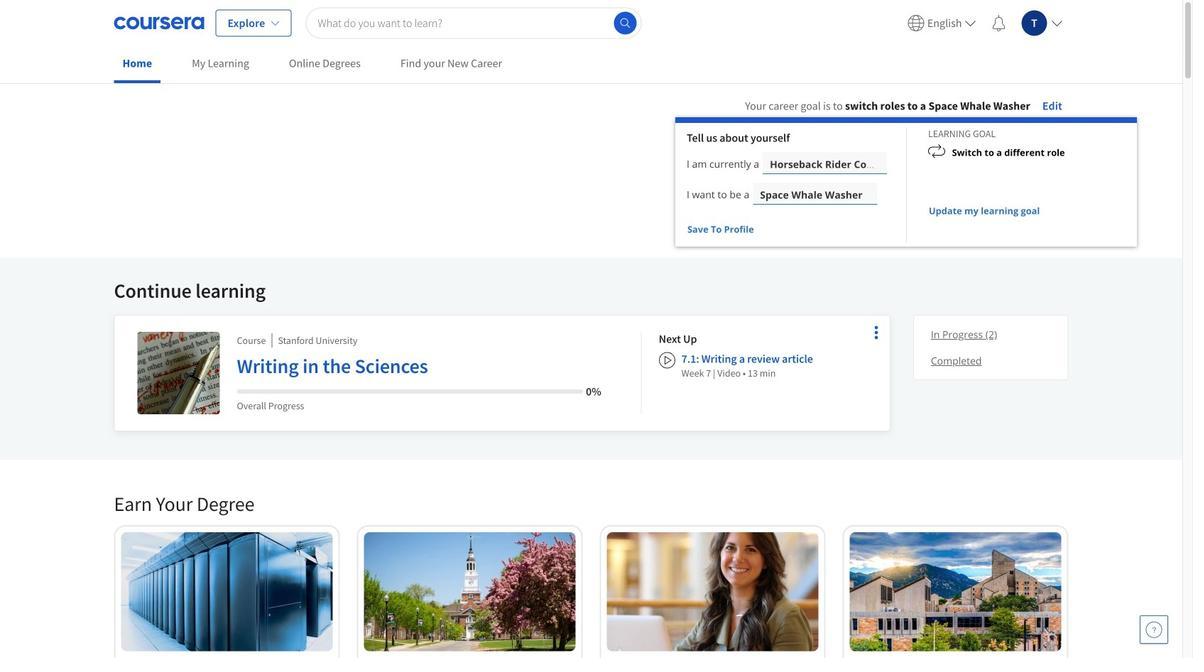 Task type: describe. For each thing, give the bounding box(es) containing it.
What do you want to learn? text field
[[306, 7, 642, 39]]

coursera image
[[114, 12, 204, 34]]

more option for writing in the sciences image
[[867, 323, 887, 343]]



Task type: locate. For each thing, give the bounding box(es) containing it.
writing in the sciences image
[[138, 332, 220, 414]]

None search field
[[306, 7, 642, 39]]

status
[[755, 229, 762, 232]]

earn your degree collection element
[[106, 468, 1078, 658]]

region
[[676, 117, 1138, 247]]

help center image
[[1146, 621, 1163, 638]]



Task type: vqa. For each thing, say whether or not it's contained in the screenshot.
different at left
no



